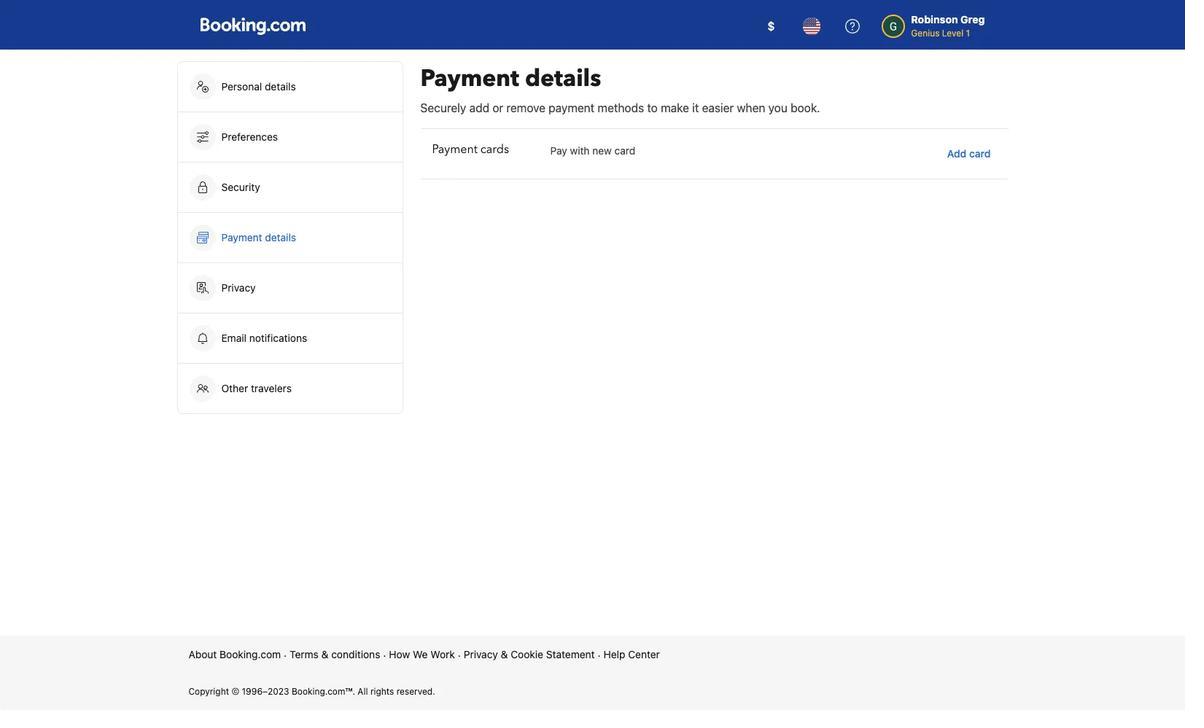Task type: describe. For each thing, give the bounding box(es) containing it.
make
[[661, 101, 690, 115]]

it
[[693, 101, 699, 115]]

how we work link
[[389, 648, 455, 663]]

pay
[[551, 145, 568, 157]]

preferences
[[222, 131, 278, 143]]

greg
[[961, 13, 986, 26]]

payment for payment details
[[222, 231, 262, 244]]

booking.com
[[220, 649, 281, 661]]

reserved.
[[397, 687, 436, 698]]

with
[[570, 145, 590, 157]]

payment details
[[222, 231, 299, 244]]

other travelers
[[222, 382, 292, 395]]

add card
[[948, 147, 991, 160]]

help
[[604, 649, 626, 661]]

new
[[593, 145, 612, 157]]

statement
[[546, 649, 595, 661]]

0 horizontal spatial card
[[615, 145, 636, 157]]

booking.com™.
[[292, 687, 355, 698]]

security link
[[178, 163, 402, 212]]

to
[[648, 101, 658, 115]]

payment details securely add or remove payment methods to make it easier when you book.
[[421, 63, 821, 115]]

payment cards
[[432, 142, 510, 158]]

& for privacy
[[501, 649, 508, 661]]

work
[[431, 649, 455, 661]]

payment for payment cards
[[432, 142, 478, 158]]

cards
[[481, 142, 510, 158]]

remove
[[507, 101, 546, 115]]

help center
[[604, 649, 660, 661]]

payment details link
[[178, 213, 402, 263]]

book.
[[791, 101, 821, 115]]

we
[[413, 649, 428, 661]]

privacy for privacy
[[222, 282, 256, 294]]

email notifications
[[222, 332, 307, 344]]

rights
[[371, 687, 394, 698]]

about
[[189, 649, 217, 661]]

payment
[[549, 101, 595, 115]]

other
[[222, 382, 248, 395]]

copyright © 1996–2023 booking.com™. all rights reserved.
[[189, 687, 436, 698]]

privacy link
[[178, 263, 402, 313]]

terms
[[290, 649, 319, 661]]

robinson
[[912, 13, 959, 26]]

other travelers link
[[178, 364, 402, 414]]

or
[[493, 101, 504, 115]]

privacy for privacy & cookie statement
[[464, 649, 498, 661]]

add
[[470, 101, 490, 115]]

robinson greg genius level 1
[[912, 13, 986, 39]]

center
[[629, 649, 660, 661]]

details for personal details
[[265, 80, 296, 93]]

$ button
[[754, 9, 789, 44]]

genius
[[912, 28, 940, 39]]



Task type: vqa. For each thing, say whether or not it's contained in the screenshot.
1st what from the left
no



Task type: locate. For each thing, give the bounding box(es) containing it.
& for terms
[[322, 649, 329, 661]]

pay with new card
[[551, 145, 636, 157]]

security
[[222, 181, 260, 193]]

personal details link
[[178, 62, 402, 112]]

0 vertical spatial privacy
[[222, 282, 256, 294]]

2 vertical spatial payment
[[222, 231, 262, 244]]

1 horizontal spatial &
[[501, 649, 508, 661]]

payment inside payment details securely add or remove payment methods to make it easier when you book.
[[421, 63, 520, 95]]

card right add
[[970, 147, 991, 160]]

& right terms
[[322, 649, 329, 661]]

securely
[[421, 101, 467, 115]]

terms & conditions link
[[290, 648, 381, 663]]

email
[[222, 332, 247, 344]]

payment for payment details securely add or remove payment methods to make it easier when you book.
[[421, 63, 520, 95]]

payment left "cards"
[[432, 142, 478, 158]]

easier
[[702, 101, 734, 115]]

about booking.com link
[[189, 648, 281, 663]]

conditions
[[332, 649, 381, 661]]

details up payment
[[525, 63, 602, 95]]

$
[[768, 20, 775, 33]]

email notifications link
[[178, 314, 402, 363]]

card
[[615, 145, 636, 157], [970, 147, 991, 160]]

1996–2023
[[242, 687, 289, 698]]

add
[[948, 147, 967, 160]]

when
[[737, 101, 766, 115]]

©
[[232, 687, 239, 698]]

how
[[389, 649, 410, 661]]

details down security 'link'
[[265, 231, 296, 244]]

terms & conditions
[[290, 649, 381, 661]]

help center link
[[604, 648, 660, 663]]

how we work
[[389, 649, 455, 661]]

privacy right work at the bottom left of the page
[[464, 649, 498, 661]]

card inside dropdown button
[[970, 147, 991, 160]]

personal details
[[222, 80, 296, 93]]

privacy & cookie statement
[[464, 649, 595, 661]]

privacy & cookie statement link
[[464, 648, 595, 663]]

details for payment details
[[265, 231, 296, 244]]

all
[[358, 687, 368, 698]]

1 vertical spatial payment
[[432, 142, 478, 158]]

1
[[967, 28, 971, 39]]

0 horizontal spatial privacy
[[222, 282, 256, 294]]

0 horizontal spatial &
[[322, 649, 329, 661]]

details for payment details securely add or remove payment methods to make it easier when you book.
[[525, 63, 602, 95]]

& left cookie
[[501, 649, 508, 661]]

preferences link
[[178, 112, 402, 162]]

about booking.com
[[189, 649, 281, 661]]

card right 'new'
[[615, 145, 636, 157]]

notifications
[[249, 332, 307, 344]]

privacy up email
[[222, 282, 256, 294]]

payment
[[421, 63, 520, 95], [432, 142, 478, 158], [222, 231, 262, 244]]

details right personal
[[265, 80, 296, 93]]

cookie
[[511, 649, 544, 661]]

details inside payment details securely add or remove payment methods to make it easier when you book.
[[525, 63, 602, 95]]

payment down security
[[222, 231, 262, 244]]

&
[[322, 649, 329, 661], [501, 649, 508, 661]]

1 & from the left
[[322, 649, 329, 661]]

0 vertical spatial payment
[[421, 63, 520, 95]]

methods
[[598, 101, 645, 115]]

2 & from the left
[[501, 649, 508, 661]]

privacy
[[222, 282, 256, 294], [464, 649, 498, 661]]

travelers
[[251, 382, 292, 395]]

add card button
[[942, 141, 997, 167]]

1 horizontal spatial card
[[970, 147, 991, 160]]

level
[[943, 28, 964, 39]]

1 vertical spatial privacy
[[464, 649, 498, 661]]

payment up add
[[421, 63, 520, 95]]

copyright
[[189, 687, 229, 698]]

personal
[[222, 80, 262, 93]]

you
[[769, 101, 788, 115]]

details
[[525, 63, 602, 95], [265, 80, 296, 93], [265, 231, 296, 244]]

1 horizontal spatial privacy
[[464, 649, 498, 661]]



